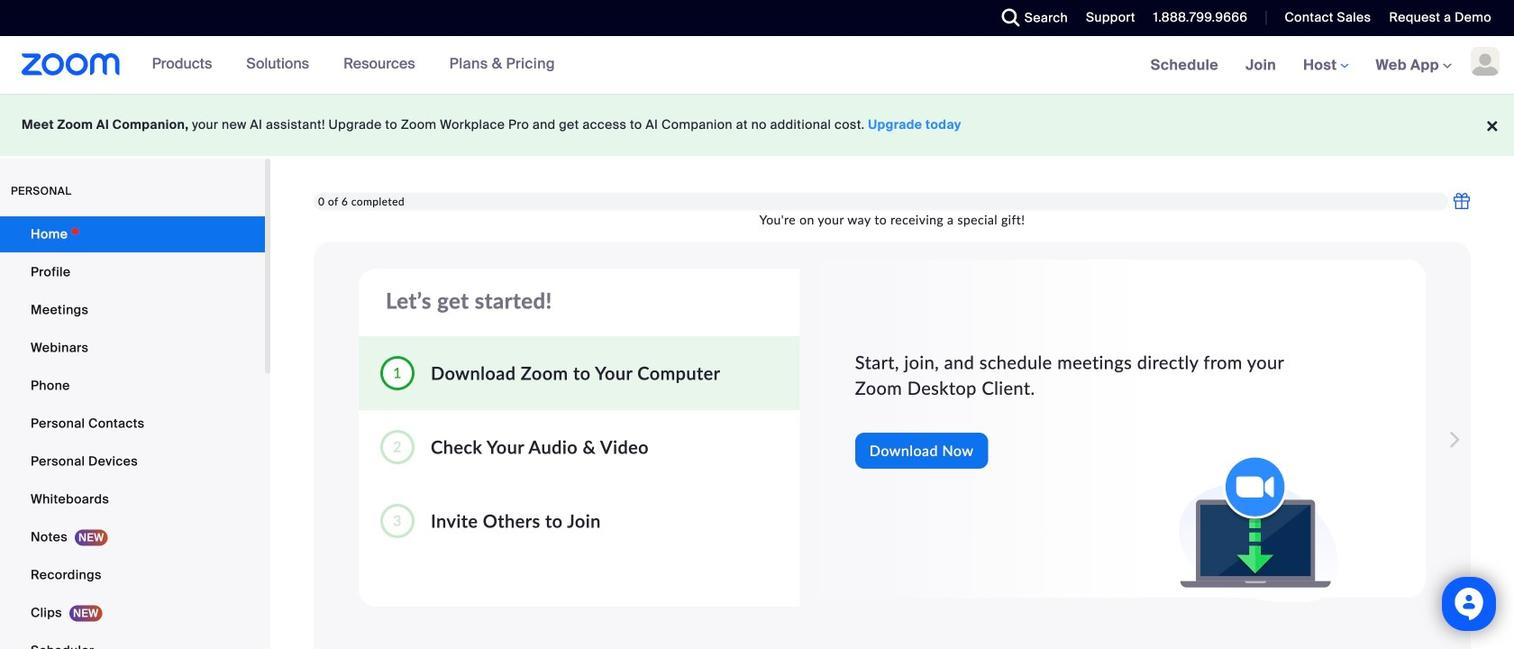 Task type: locate. For each thing, give the bounding box(es) containing it.
zoom logo image
[[22, 53, 120, 76]]

product information navigation
[[139, 36, 569, 94]]

banner
[[0, 36, 1515, 95]]

footer
[[0, 94, 1515, 156]]

meetings navigation
[[1138, 36, 1515, 95]]



Task type: describe. For each thing, give the bounding box(es) containing it.
next image
[[1440, 422, 1465, 458]]

profile picture image
[[1472, 47, 1500, 76]]

personal menu menu
[[0, 216, 265, 649]]



Task type: vqa. For each thing, say whether or not it's contained in the screenshot.
Products dropdown button
no



